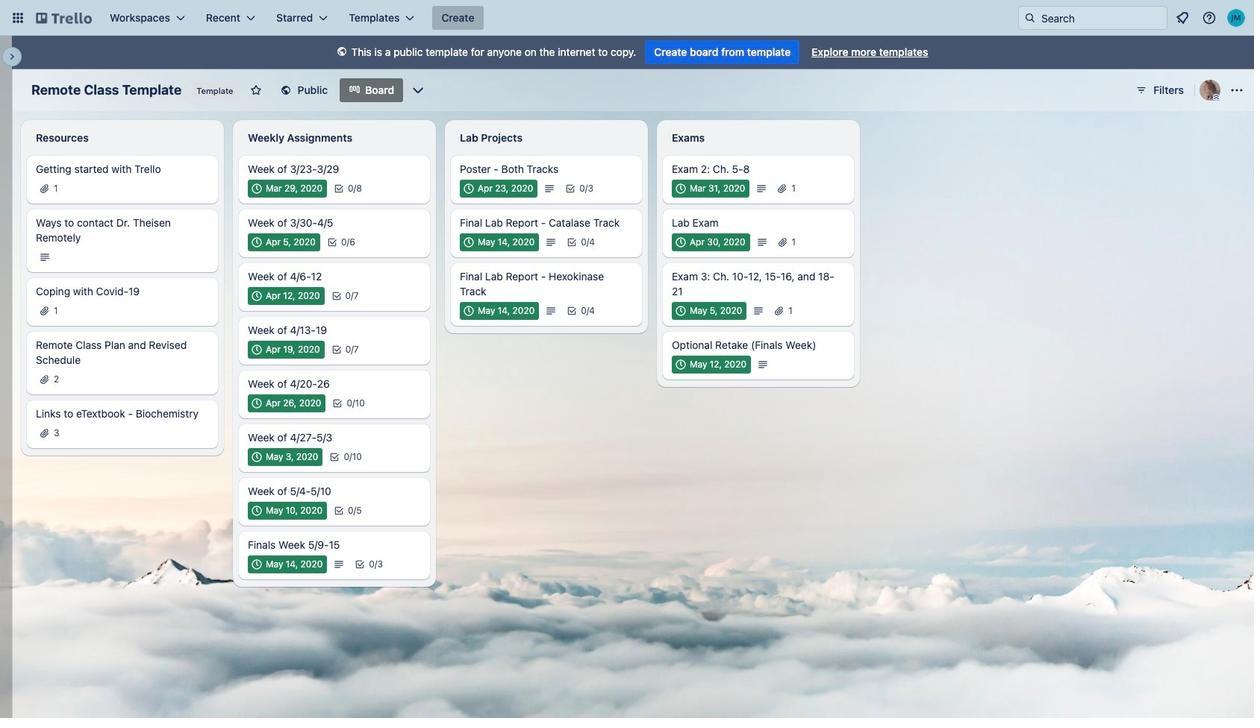 Task type: vqa. For each thing, say whether or not it's contained in the screenshot.
Customize views icon
yes



Task type: locate. For each thing, give the bounding box(es) containing it.
None text field
[[27, 126, 218, 150], [239, 126, 430, 150], [27, 126, 218, 150], [239, 126, 430, 150]]

back to home image
[[36, 6, 92, 30]]

primary element
[[0, 0, 1254, 36]]

Search field
[[1036, 7, 1167, 28]]

None text field
[[451, 126, 642, 150], [663, 126, 854, 150], [451, 126, 642, 150], [663, 126, 854, 150]]

customize views image
[[411, 83, 426, 98]]



Task type: describe. For each thing, give the bounding box(es) containing it.
0 notifications image
[[1173, 9, 1191, 27]]

kelly e theisen (kellyetheisen1) image
[[1200, 80, 1220, 101]]

jeremy miller (jeremymiller198) image
[[1227, 9, 1245, 27]]

star or unstar board image
[[250, 84, 262, 96]]

open information menu image
[[1202, 10, 1217, 25]]

this member is an admin of this board. image
[[1213, 94, 1220, 101]]

Board name text field
[[24, 78, 189, 102]]

show menu image
[[1229, 83, 1244, 98]]

search image
[[1024, 12, 1036, 24]]



